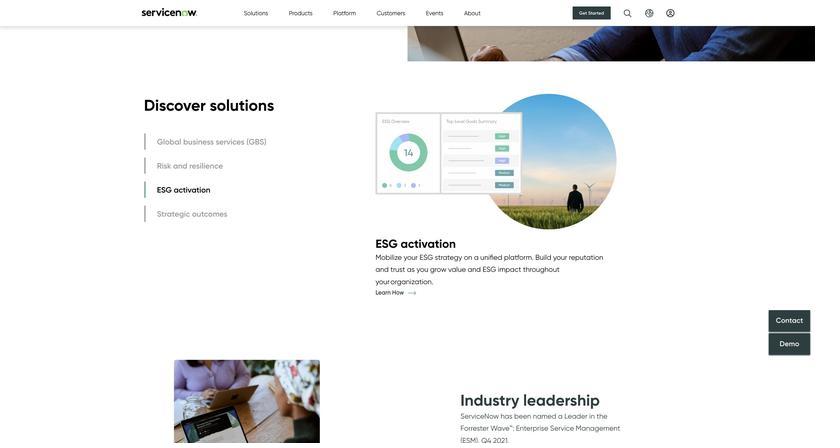 Task type: describe. For each thing, give the bounding box(es) containing it.
1 your from the left
[[404, 253, 418, 262]]

a inside industry leadership servicenow has been named a leader in the forrester wave™: enterprise service management (esm), q4 2021.
[[558, 413, 563, 421]]

get started link
[[573, 7, 611, 20]]

enterprise
[[516, 425, 548, 433]]

discover
[[144, 96, 206, 115]]

unified
[[480, 253, 502, 262]]

about
[[464, 10, 481, 16]]

business
[[183, 137, 214, 147]]

wave™:
[[491, 425, 514, 433]]

strategy
[[435, 253, 462, 262]]

events
[[426, 10, 443, 16]]

2 your from the left
[[553, 253, 567, 262]]

strengthen your esg initiatives for greater impact image
[[376, 88, 617, 237]]

as
[[407, 266, 415, 274]]

0 horizontal spatial and
[[173, 161, 187, 171]]

forrester
[[461, 425, 489, 433]]

products
[[289, 10, 313, 16]]

strategic outcomes
[[157, 209, 227, 219]]

service
[[550, 425, 574, 433]]

discover solutions
[[144, 96, 274, 115]]

on
[[464, 253, 472, 262]]

events button
[[426, 9, 443, 17]]

activation for esg activation
[[174, 185, 210, 195]]

grow
[[430, 266, 446, 274]]

global
[[157, 137, 181, 147]]

trust
[[390, 266, 405, 274]]

a inside esg activation mobilize your esg strategy on a unified platform. build your reputation and trust as you grow value and esg impact throughout your organization.
[[474, 253, 479, 262]]

customers
[[377, 10, 405, 16]]

throughout
[[523, 266, 560, 274]]

esg down risk
[[157, 185, 172, 195]]

leadership
[[523, 391, 600, 411]]

esg activation
[[157, 185, 210, 195]]

(gbs)
[[246, 137, 266, 147]]

reputation
[[569, 253, 603, 262]]

leader in the forrester wave for esm, q4 2021 image
[[131, 311, 375, 444]]

started
[[588, 10, 604, 16]]

your organization.
[[376, 278, 433, 286]]

management
[[576, 425, 620, 433]]

global business services (gbs)
[[157, 137, 266, 147]]

contact link
[[769, 311, 810, 332]]

q4
[[481, 437, 491, 444]]

activation for esg activation mobilize your esg strategy on a unified platform. build your reputation and trust as you grow value and esg impact throughout your organization.
[[401, 237, 456, 251]]

impact
[[498, 266, 521, 274]]

strategic
[[157, 209, 190, 219]]

build
[[535, 253, 551, 262]]

2021.
[[493, 437, 509, 444]]

mobilize
[[376, 253, 402, 262]]

about button
[[464, 9, 481, 17]]

get
[[579, 10, 587, 16]]

outcomes
[[192, 209, 227, 219]]

platform button
[[333, 9, 356, 17]]

servicenow image
[[141, 8, 198, 16]]

risk and resilience link
[[144, 158, 268, 174]]

1 horizontal spatial and
[[376, 266, 389, 274]]

named
[[533, 413, 556, 421]]



Task type: locate. For each thing, give the bounding box(es) containing it.
learn how
[[376, 290, 405, 297]]

0 horizontal spatial activation
[[174, 185, 210, 195]]

activation up the strategy
[[401, 237, 456, 251]]

learn how link
[[376, 290, 426, 297]]

platform
[[333, 10, 356, 16]]

services
[[216, 137, 245, 147]]

esg
[[157, 185, 172, 195], [376, 237, 398, 251], [420, 253, 433, 262], [483, 266, 496, 274]]

go to servicenow account image
[[666, 9, 674, 17]]

products button
[[289, 9, 313, 17]]

solutions button
[[244, 9, 268, 17]]

achieve efficiencies and reduce risk enterprise-wide image
[[0, 0, 815, 62]]

your
[[404, 253, 418, 262], [553, 253, 567, 262]]

activation inside esg activation mobilize your esg strategy on a unified platform. build your reputation and trust as you grow value and esg impact throughout your organization.
[[401, 237, 456, 251]]

industry
[[461, 391, 519, 411]]

has
[[501, 413, 513, 421]]

1 vertical spatial a
[[558, 413, 563, 421]]

1 horizontal spatial a
[[558, 413, 563, 421]]

value
[[448, 266, 466, 274]]

a
[[474, 253, 479, 262], [558, 413, 563, 421]]

2 horizontal spatial and
[[468, 266, 481, 274]]

esg activation mobilize your esg strategy on a unified platform. build your reputation and trust as you grow value and esg impact throughout your organization.
[[376, 237, 603, 286]]

how
[[392, 290, 404, 297]]

strategic outcomes link
[[144, 206, 268, 222]]

and
[[173, 161, 187, 171], [376, 266, 389, 274], [468, 266, 481, 274]]

1 vertical spatial activation
[[401, 237, 456, 251]]

demo link
[[769, 334, 810, 355]]

activation
[[174, 185, 210, 195], [401, 237, 456, 251]]

your up as
[[404, 253, 418, 262]]

servicenow
[[461, 413, 499, 421]]

esg down the unified
[[483, 266, 496, 274]]

your right build
[[553, 253, 567, 262]]

in
[[589, 413, 595, 421]]

you
[[417, 266, 428, 274]]

1 horizontal spatial activation
[[401, 237, 456, 251]]

(esm),
[[461, 437, 480, 444]]

platform.
[[504, 253, 534, 262]]

0 horizontal spatial your
[[404, 253, 418, 262]]

customers button
[[377, 9, 405, 17]]

1 horizontal spatial your
[[553, 253, 567, 262]]

activation up "strategic outcomes" at left
[[174, 185, 210, 195]]

solutions
[[210, 96, 274, 115]]

0 vertical spatial a
[[474, 253, 479, 262]]

learn
[[376, 290, 391, 297]]

risk
[[157, 161, 171, 171]]

the
[[597, 413, 607, 421]]

and down mobilize at the bottom left
[[376, 266, 389, 274]]

and down on
[[468, 266, 481, 274]]

global business services (gbs) link
[[144, 134, 268, 150]]

0 horizontal spatial a
[[474, 253, 479, 262]]

and right risk
[[173, 161, 187, 171]]

esg up you
[[420, 253, 433, 262]]

solutions
[[244, 10, 268, 16]]

esg activation link
[[144, 182, 268, 198]]

a up service
[[558, 413, 563, 421]]

contact
[[776, 317, 803, 326]]

been
[[514, 413, 531, 421]]

demo
[[780, 340, 799, 349]]

esg up mobilize at the bottom left
[[376, 237, 398, 251]]

get started
[[579, 10, 604, 16]]

risk and resilience
[[157, 161, 223, 171]]

industry leadership servicenow has been named a leader in the forrester wave™: enterprise service management (esm), q4 2021.
[[461, 391, 620, 444]]

0 vertical spatial activation
[[174, 185, 210, 195]]

resilience
[[189, 161, 223, 171]]

a right on
[[474, 253, 479, 262]]

leader
[[565, 413, 588, 421]]



Task type: vqa. For each thing, say whether or not it's contained in the screenshot.
Platform dropdown button at the left top
yes



